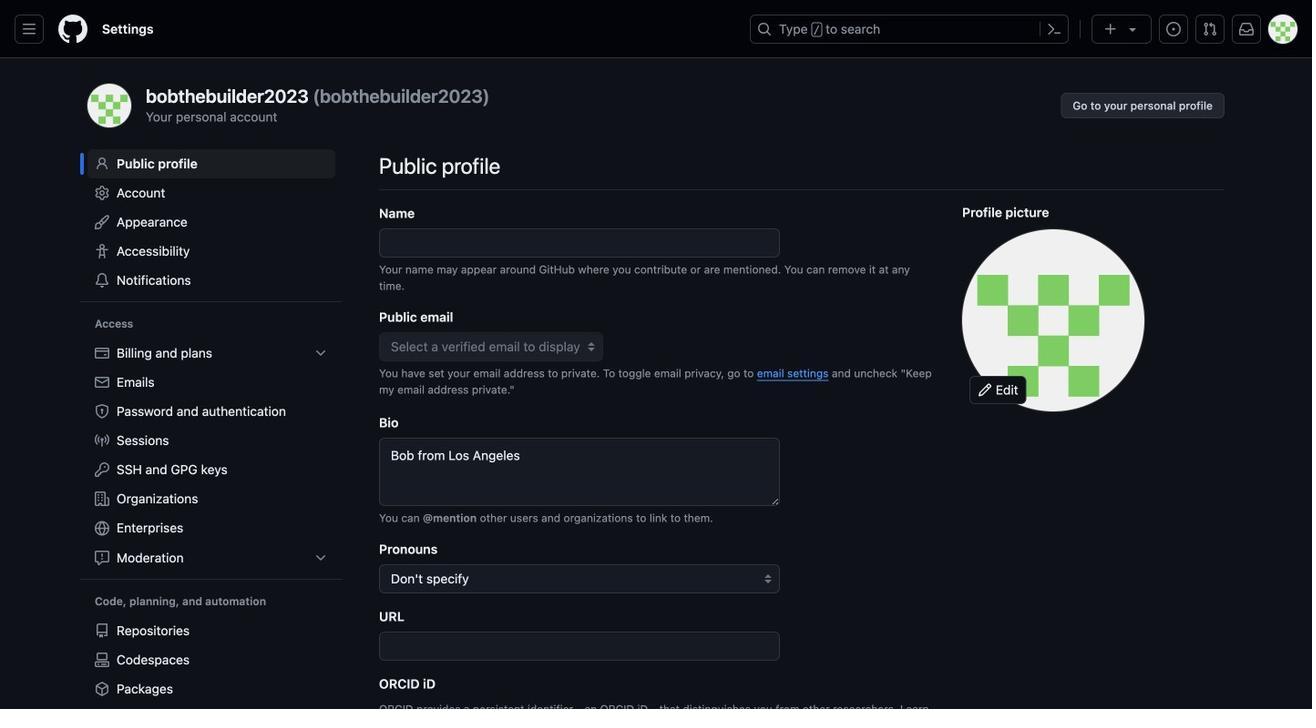 Task type: describe. For each thing, give the bounding box(es) containing it.
paintbrush image
[[95, 215, 109, 230]]

package image
[[95, 683, 109, 697]]

2 list from the top
[[87, 617, 335, 710]]

@bobthebuilder2023 image
[[962, 230, 1145, 412]]

mail image
[[95, 375, 109, 390]]

triangle down image
[[1125, 22, 1140, 36]]

plus image
[[1104, 22, 1118, 36]]

pencil image
[[978, 383, 992, 398]]

key image
[[95, 463, 109, 478]]

git pull request image
[[1203, 22, 1218, 36]]

organization image
[[95, 492, 109, 507]]

1 list from the top
[[87, 339, 335, 573]]



Task type: vqa. For each thing, say whether or not it's contained in the screenshot.
codespaces image
yes



Task type: locate. For each thing, give the bounding box(es) containing it.
@bobthebuilder2023 image
[[87, 84, 131, 128]]

Tell us a little bit about yourself text field
[[379, 438, 780, 507]]

list
[[87, 339, 335, 573], [87, 617, 335, 710]]

shield lock image
[[95, 405, 109, 419]]

homepage image
[[58, 15, 87, 44]]

broadcast image
[[95, 434, 109, 448]]

None text field
[[379, 229, 780, 258], [379, 632, 780, 662], [379, 229, 780, 258], [379, 632, 780, 662]]

person image
[[95, 157, 109, 171]]

issue opened image
[[1166, 22, 1181, 36]]

accessibility image
[[95, 244, 109, 259]]

repo image
[[95, 624, 109, 639]]

0 vertical spatial list
[[87, 339, 335, 573]]

1 vertical spatial list
[[87, 617, 335, 710]]

codespaces image
[[95, 653, 109, 668]]

globe image
[[95, 522, 109, 536]]

bell image
[[95, 273, 109, 288]]

notifications image
[[1239, 22, 1254, 36]]

gear image
[[95, 186, 109, 200]]

command palette image
[[1047, 22, 1062, 36]]



